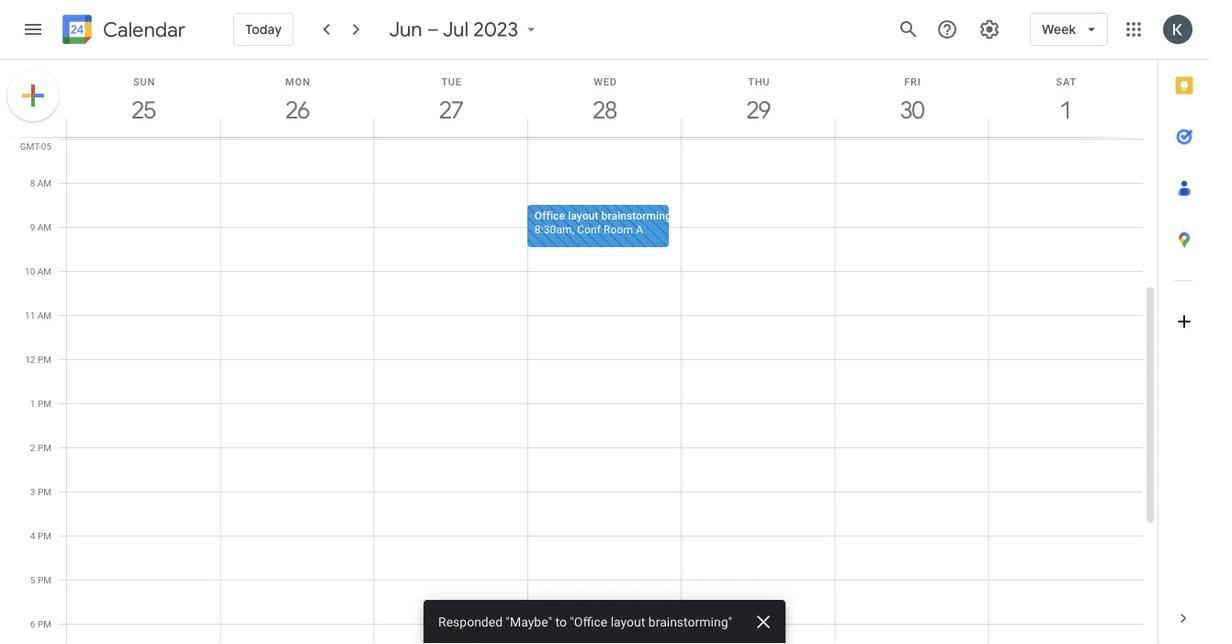 Task type: describe. For each thing, give the bounding box(es) containing it.
1 link
[[1046, 89, 1088, 131]]

1 pm
[[30, 398, 51, 409]]

9 am
[[30, 222, 51, 233]]

28 column header
[[528, 60, 682, 137]]

fri
[[905, 76, 922, 87]]

support image
[[937, 18, 959, 40]]

calendar
[[103, 17, 186, 43]]

6 pm
[[30, 619, 51, 630]]

1 horizontal spatial layout
[[611, 615, 646, 630]]

am for 7 am
[[37, 133, 51, 144]]

11 am
[[25, 310, 51, 321]]

26 column header
[[220, 60, 375, 137]]

05
[[41, 141, 51, 152]]

11
[[25, 310, 35, 321]]

12 pm
[[25, 354, 51, 365]]

am for 8 am
[[37, 177, 51, 188]]

fri 30
[[900, 76, 924, 125]]

12
[[25, 354, 35, 365]]

mon 26
[[285, 76, 311, 125]]

week
[[1043, 21, 1076, 37]]

2 pm
[[30, 442, 51, 453]]

week button
[[1031, 7, 1109, 51]]

3
[[30, 486, 35, 497]]

sun 25
[[131, 76, 155, 125]]

10
[[25, 266, 35, 277]]

27
[[438, 95, 462, 125]]

2
[[30, 442, 35, 453]]

1 inside "sat 1"
[[1059, 95, 1071, 125]]

to
[[556, 615, 567, 630]]

pm for 12 pm
[[38, 354, 51, 365]]

gmt-
[[20, 141, 41, 152]]

30 column header
[[835, 60, 990, 137]]

4 pm
[[30, 530, 51, 541]]

room
[[604, 223, 633, 236]]

29
[[746, 95, 770, 125]]

pm for 5 pm
[[38, 575, 51, 586]]

am for 10 am
[[37, 266, 51, 277]]

pm for 3 pm
[[38, 486, 51, 497]]

today
[[245, 21, 282, 37]]

2023
[[474, 17, 519, 42]]

9
[[30, 222, 35, 233]]

3 pm
[[30, 486, 51, 497]]

jul
[[443, 17, 469, 42]]

gmt-05
[[20, 141, 51, 152]]

grid containing 25
[[0, 60, 1158, 644]]

,
[[572, 223, 575, 236]]

4
[[30, 530, 35, 541]]

jun
[[390, 17, 423, 42]]

27 column header
[[374, 60, 528, 137]]

27 link
[[430, 89, 473, 131]]

layout inside office layout brainstorming 8:30am , conf room a
[[568, 209, 599, 222]]

25
[[131, 95, 155, 125]]

25 column header
[[66, 60, 221, 137]]

29 link
[[738, 89, 780, 131]]

thu 29
[[746, 76, 771, 125]]

calendar heading
[[99, 17, 186, 43]]

conf
[[577, 223, 601, 236]]

responded "maybe" to "office layout brainstorming"
[[439, 615, 733, 630]]

30
[[900, 95, 924, 125]]



Task type: locate. For each thing, give the bounding box(es) containing it.
thu
[[748, 76, 771, 87]]

sat 1
[[1057, 76, 1077, 125]]

3 am from the top
[[37, 222, 51, 233]]

1 vertical spatial 1
[[30, 398, 35, 409]]

wed 28
[[592, 76, 617, 125]]

am
[[37, 133, 51, 144], [37, 177, 51, 188], [37, 222, 51, 233], [37, 266, 51, 277], [37, 310, 51, 321]]

6 pm from the top
[[38, 575, 51, 586]]

main drawer image
[[22, 18, 44, 40]]

brainstorming"
[[649, 615, 733, 630]]

0 horizontal spatial layout
[[568, 209, 599, 222]]

settings menu image
[[979, 18, 1001, 40]]

1 horizontal spatial 1
[[1059, 95, 1071, 125]]

3 pm from the top
[[38, 442, 51, 453]]

office layout brainstorming 8:30am , conf room a
[[535, 209, 672, 236]]

mon
[[286, 76, 311, 87]]

pm right 12
[[38, 354, 51, 365]]

am right 9
[[37, 222, 51, 233]]

28 link
[[584, 89, 626, 131]]

5 pm
[[30, 575, 51, 586]]

jun – jul 2023 button
[[382, 17, 548, 42]]

layout up conf
[[568, 209, 599, 222]]

"maybe"
[[506, 615, 552, 630]]

tab list
[[1159, 60, 1210, 593]]

am for 11 am
[[37, 310, 51, 321]]

5 am from the top
[[37, 310, 51, 321]]

tue 27
[[438, 76, 462, 125]]

8:30am
[[535, 223, 572, 236]]

5
[[30, 575, 35, 586]]

8 am
[[30, 177, 51, 188]]

0 vertical spatial layout
[[568, 209, 599, 222]]

calendar element
[[59, 11, 186, 51]]

7 am
[[30, 133, 51, 144]]

1 pm from the top
[[38, 354, 51, 365]]

pm right 4
[[38, 530, 51, 541]]

29 column header
[[681, 60, 836, 137]]

30 link
[[892, 89, 934, 131]]

28
[[592, 95, 616, 125]]

pm right 3
[[38, 486, 51, 497]]

1 up 2 at left bottom
[[30, 398, 35, 409]]

brainstorming
[[602, 209, 672, 222]]

sun
[[133, 76, 155, 87]]

1
[[1059, 95, 1071, 125], [30, 398, 35, 409]]

–
[[427, 17, 440, 42]]

0 horizontal spatial 1
[[30, 398, 35, 409]]

grid
[[0, 60, 1158, 644]]

1 am from the top
[[37, 133, 51, 144]]

pm for 2 pm
[[38, 442, 51, 453]]

"office
[[570, 615, 608, 630]]

4 am from the top
[[37, 266, 51, 277]]

sat
[[1057, 76, 1077, 87]]

tue
[[442, 76, 462, 87]]

25 link
[[123, 89, 165, 131]]

4 pm from the top
[[38, 486, 51, 497]]

a
[[636, 223, 644, 236]]

6
[[30, 619, 35, 630]]

pm for 4 pm
[[38, 530, 51, 541]]

am right 10
[[37, 266, 51, 277]]

pm
[[38, 354, 51, 365], [38, 398, 51, 409], [38, 442, 51, 453], [38, 486, 51, 497], [38, 530, 51, 541], [38, 575, 51, 586], [38, 619, 51, 630]]

26 link
[[277, 89, 319, 131]]

10 am
[[25, 266, 51, 277]]

pm for 1 pm
[[38, 398, 51, 409]]

1 column header
[[989, 60, 1144, 137]]

1 vertical spatial layout
[[611, 615, 646, 630]]

2 am from the top
[[37, 177, 51, 188]]

pm right 2 at left bottom
[[38, 442, 51, 453]]

pm up 2 pm
[[38, 398, 51, 409]]

2 pm from the top
[[38, 398, 51, 409]]

am right 8
[[37, 177, 51, 188]]

7 pm from the top
[[38, 619, 51, 630]]

pm for 6 pm
[[38, 619, 51, 630]]

am right 7
[[37, 133, 51, 144]]

jun – jul 2023
[[390, 17, 519, 42]]

pm right "6"
[[38, 619, 51, 630]]

layout
[[568, 209, 599, 222], [611, 615, 646, 630]]

office
[[535, 209, 565, 222]]

responded
[[439, 615, 503, 630]]

8
[[30, 177, 35, 188]]

am right 11
[[37, 310, 51, 321]]

0 vertical spatial 1
[[1059, 95, 1071, 125]]

am for 9 am
[[37, 222, 51, 233]]

wed
[[594, 76, 617, 87]]

pm right the "5"
[[38, 575, 51, 586]]

5 pm from the top
[[38, 530, 51, 541]]

layout right "office
[[611, 615, 646, 630]]

1 down 'sat'
[[1059, 95, 1071, 125]]

today button
[[233, 7, 294, 51]]

7
[[30, 133, 35, 144]]

26
[[285, 95, 309, 125]]



Task type: vqa. For each thing, say whether or not it's contained in the screenshot.


